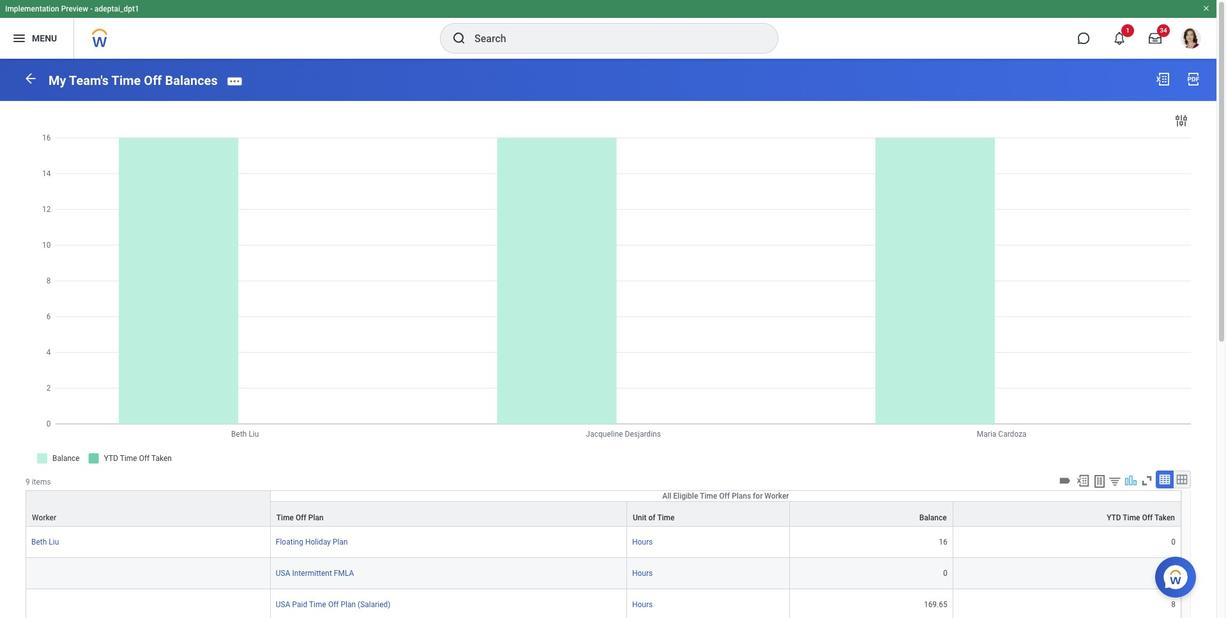 Task type: vqa. For each thing, say whether or not it's contained in the screenshot.
Time
yes



Task type: locate. For each thing, give the bounding box(es) containing it.
1 usa from the top
[[276, 569, 290, 578]]

2 hours from the top
[[632, 569, 653, 578]]

-
[[90, 4, 93, 13]]

time for all eligible time off plans for worker
[[700, 492, 717, 500]]

notifications large image
[[1113, 32, 1126, 45]]

worker right for
[[765, 492, 789, 500]]

(salaried)
[[358, 600, 390, 609]]

cell for usa paid time off plan  (salaried)
[[26, 589, 271, 618]]

of
[[648, 513, 656, 522]]

2 usa from the top
[[276, 600, 290, 609]]

2 cell from the top
[[26, 589, 271, 618]]

0 horizontal spatial worker
[[32, 513, 56, 522]]

export to excel image left "view printable version (pdf)" icon
[[1155, 72, 1170, 87]]

my team's time off balances main content
[[0, 59, 1216, 618]]

3 row from the top
[[26, 527, 1181, 558]]

usa for usa paid time off plan  (salaried)
[[276, 600, 290, 609]]

1 vertical spatial worker
[[32, 513, 56, 522]]

team's
[[69, 73, 109, 88]]

cell
[[26, 558, 271, 589], [26, 589, 271, 618]]

worker inside popup button
[[765, 492, 789, 500]]

my team's time off balances - expand/collapse chart image
[[1124, 474, 1138, 488]]

balance button
[[790, 502, 953, 526]]

0
[[1171, 538, 1176, 546], [943, 569, 947, 578], [1171, 569, 1176, 578]]

1 vertical spatial hours
[[632, 569, 653, 578]]

off down fmla at the bottom left of the page
[[328, 600, 339, 609]]

3 hours link from the top
[[632, 600, 653, 609]]

0 vertical spatial plan
[[308, 513, 324, 522]]

1 horizontal spatial worker
[[765, 492, 789, 500]]

0 vertical spatial worker
[[765, 492, 789, 500]]

time right of
[[657, 513, 675, 522]]

1 vertical spatial usa
[[276, 600, 290, 609]]

2 vertical spatial plan
[[341, 600, 356, 609]]

worker
[[765, 492, 789, 500], [32, 513, 56, 522]]

toolbar
[[1056, 470, 1191, 490]]

hours link for usa paid time off plan  (salaried)
[[632, 600, 653, 609]]

floating holiday plan link
[[276, 538, 348, 546]]

export to excel image left the export to worksheets image
[[1076, 474, 1090, 488]]

time up unit of time 'popup button'
[[700, 492, 717, 500]]

time off plan
[[276, 513, 324, 522]]

export to worksheets image
[[1092, 474, 1107, 489]]

items
[[32, 477, 51, 486]]

34 button
[[1141, 24, 1170, 52]]

5 row from the top
[[26, 589, 1181, 618]]

fmla
[[334, 569, 354, 578]]

0 vertical spatial export to excel image
[[1155, 72, 1170, 87]]

menu
[[32, 33, 57, 43]]

2 hours link from the top
[[632, 569, 653, 578]]

time right ytd at the right of page
[[1123, 513, 1140, 522]]

0 down taken
[[1171, 538, 1176, 546]]

toolbar inside the my team's time off balances main content
[[1056, 470, 1191, 490]]

hours for floating holiday plan
[[632, 538, 653, 546]]

export to excel image
[[1155, 72, 1170, 87], [1076, 474, 1090, 488]]

row
[[26, 490, 1181, 527], [26, 501, 1181, 527], [26, 527, 1181, 558], [26, 558, 1181, 589], [26, 589, 1181, 618]]

1 vertical spatial hours link
[[632, 569, 653, 578]]

1
[[1126, 27, 1130, 34]]

all
[[662, 492, 671, 500]]

usa left paid
[[276, 600, 290, 609]]

usa for usa intermittent fmla
[[276, 569, 290, 578]]

time inside 'popup button'
[[657, 513, 675, 522]]

off up the floating holiday plan
[[296, 513, 306, 522]]

floating holiday plan
[[276, 538, 348, 546]]

beth
[[31, 538, 47, 546]]

3 hours from the top
[[632, 600, 653, 609]]

0 horizontal spatial export to excel image
[[1076, 474, 1090, 488]]

time
[[111, 73, 141, 88], [700, 492, 717, 500], [276, 513, 294, 522], [657, 513, 675, 522], [1123, 513, 1140, 522], [309, 600, 326, 609]]

time right paid
[[309, 600, 326, 609]]

time up floating
[[276, 513, 294, 522]]

hours link
[[632, 538, 653, 546], [632, 569, 653, 578], [632, 600, 653, 609]]

holiday
[[305, 538, 331, 546]]

menu button
[[0, 18, 74, 59]]

time off plan button
[[271, 502, 626, 526]]

plan inside time off plan popup button
[[308, 513, 324, 522]]

all eligible time off plans for worker button
[[271, 491, 1181, 501]]

2 vertical spatial hours link
[[632, 600, 653, 609]]

plan right holiday
[[333, 538, 348, 546]]

0 for 0
[[1171, 569, 1176, 578]]

2 vertical spatial hours
[[632, 600, 653, 609]]

1 button
[[1105, 24, 1134, 52]]

1 vertical spatial plan
[[333, 538, 348, 546]]

0 vertical spatial hours link
[[632, 538, 653, 546]]

usa intermittent fmla link
[[276, 569, 354, 578]]

0 vertical spatial usa
[[276, 569, 290, 578]]

off left balances
[[144, 73, 162, 88]]

implementation
[[5, 4, 59, 13]]

plan up holiday
[[308, 513, 324, 522]]

worker inside 'popup button'
[[32, 513, 56, 522]]

cell for usa intermittent fmla
[[26, 558, 271, 589]]

hours
[[632, 538, 653, 546], [632, 569, 653, 578], [632, 600, 653, 609]]

hours link for floating holiday plan
[[632, 538, 653, 546]]

1 cell from the top
[[26, 558, 271, 589]]

time right the team's
[[111, 73, 141, 88]]

usa left intermittent
[[276, 569, 290, 578]]

beth liu
[[31, 538, 59, 546]]

1 hours from the top
[[632, 538, 653, 546]]

usa
[[276, 569, 290, 578], [276, 600, 290, 609]]

usa paid time off plan  (salaried)
[[276, 600, 390, 609]]

Search Workday  search field
[[474, 24, 752, 52]]

all eligible time off plans for worker
[[662, 492, 789, 500]]

0 vertical spatial hours
[[632, 538, 653, 546]]

4 row from the top
[[26, 558, 1181, 589]]

1 hours link from the top
[[632, 538, 653, 546]]

2 row from the top
[[26, 501, 1181, 527]]

off
[[144, 73, 162, 88], [719, 492, 730, 500], [296, 513, 306, 522], [1142, 513, 1153, 522], [328, 600, 339, 609]]

configure and view chart data image
[[1174, 113, 1189, 128]]

plan for floating holiday plan
[[333, 538, 348, 546]]

floating
[[276, 538, 303, 546]]

plan
[[308, 513, 324, 522], [333, 538, 348, 546], [341, 600, 356, 609]]

off left plans
[[719, 492, 730, 500]]

liu
[[49, 538, 59, 546]]

unit of time button
[[627, 502, 789, 526]]

plan left (salaried)
[[341, 600, 356, 609]]

1 row from the top
[[26, 490, 1181, 527]]

worker up beth liu link
[[32, 513, 56, 522]]

0 up 8 on the bottom right of page
[[1171, 569, 1176, 578]]



Task type: describe. For each thing, give the bounding box(es) containing it.
hours for usa intermittent fmla
[[632, 569, 653, 578]]

select to filter grid data image
[[1108, 474, 1122, 488]]

16
[[939, 538, 947, 546]]

previous page image
[[23, 71, 38, 86]]

usa paid time off plan  (salaried) link
[[276, 600, 390, 609]]

my team's time off balances
[[49, 73, 218, 88]]

profile logan mcneil image
[[1181, 28, 1201, 51]]

worker button
[[26, 491, 270, 526]]

my
[[49, 73, 66, 88]]

row containing time off plan
[[26, 501, 1181, 527]]

plans
[[732, 492, 751, 500]]

hours for usa paid time off plan  (salaried)
[[632, 600, 653, 609]]

intermittent
[[292, 569, 332, 578]]

justify image
[[11, 31, 27, 46]]

expand table image
[[1176, 473, 1188, 486]]

9
[[26, 477, 30, 486]]

unit
[[633, 513, 647, 522]]

fullscreen image
[[1140, 474, 1154, 488]]

ytd time off taken
[[1107, 513, 1175, 522]]

balance
[[919, 513, 947, 522]]

0 for 16
[[1171, 538, 1176, 546]]

row containing beth liu
[[26, 527, 1181, 558]]

time for my team's time off balances
[[111, 73, 141, 88]]

0 down 16
[[943, 569, 947, 578]]

inbox large image
[[1149, 32, 1162, 45]]

taken
[[1154, 513, 1175, 522]]

close environment banner image
[[1202, 4, 1210, 12]]

9 items
[[26, 477, 51, 486]]

adeptai_dpt1
[[95, 4, 139, 13]]

ytd
[[1107, 513, 1121, 522]]

paid
[[292, 600, 307, 609]]

tag image
[[1058, 474, 1072, 488]]

menu banner
[[0, 0, 1216, 59]]

off left taken
[[1142, 513, 1153, 522]]

ytd time off taken button
[[953, 502, 1181, 526]]

plan for time off plan
[[308, 513, 324, 522]]

1 vertical spatial export to excel image
[[1076, 474, 1090, 488]]

my team's time off balances link
[[49, 73, 218, 88]]

off for plans
[[719, 492, 730, 500]]

usa intermittent fmla
[[276, 569, 354, 578]]

off for balances
[[144, 73, 162, 88]]

34
[[1160, 27, 1167, 34]]

row containing usa paid time off plan  (salaried)
[[26, 589, 1181, 618]]

time for unit of time
[[657, 513, 675, 522]]

off for plan
[[328, 600, 339, 609]]

view printable version (pdf) image
[[1186, 72, 1201, 87]]

169.65
[[924, 600, 947, 609]]

for
[[753, 492, 763, 500]]

eligible
[[673, 492, 698, 500]]

1 horizontal spatial export to excel image
[[1155, 72, 1170, 87]]

hours link for usa intermittent fmla
[[632, 569, 653, 578]]

balances
[[165, 73, 218, 88]]

unit of time
[[633, 513, 675, 522]]

beth liu link
[[31, 538, 59, 546]]

row containing usa intermittent fmla
[[26, 558, 1181, 589]]

row containing all eligible time off plans for worker
[[26, 490, 1181, 527]]

preview
[[61, 4, 88, 13]]

8
[[1171, 600, 1176, 609]]

implementation preview -   adeptai_dpt1
[[5, 4, 139, 13]]

search image
[[451, 31, 467, 46]]

time for usa paid time off plan  (salaried)
[[309, 600, 326, 609]]

table image
[[1158, 473, 1171, 486]]



